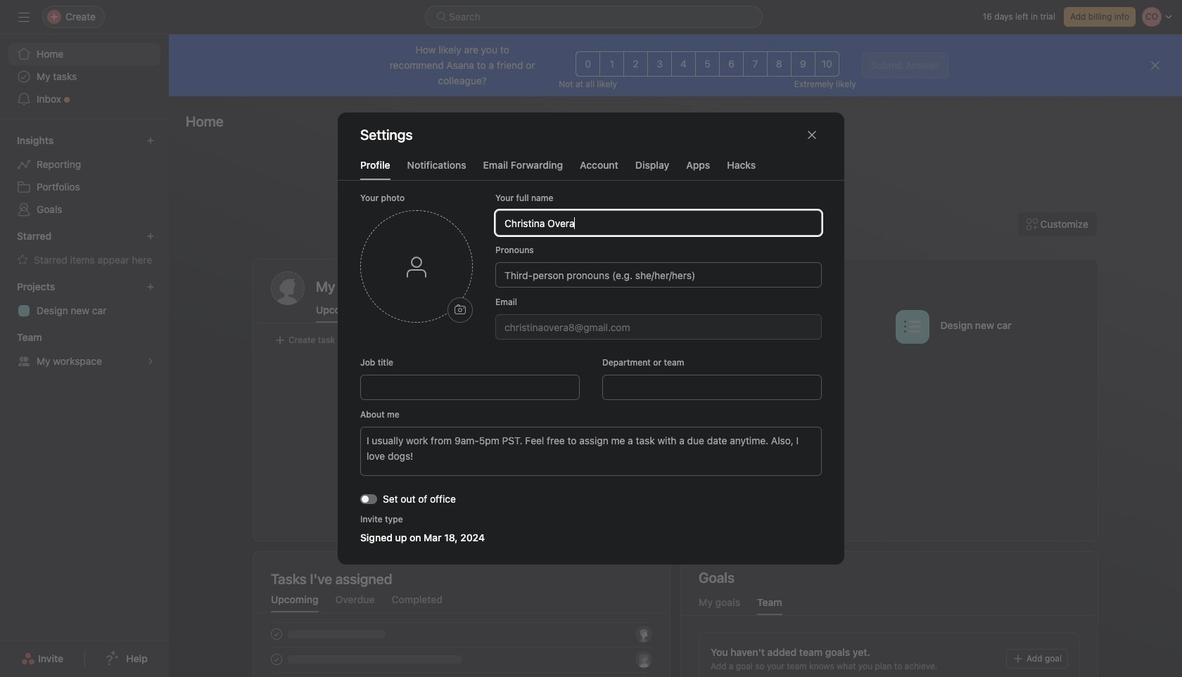 Task type: describe. For each thing, give the bounding box(es) containing it.
teams element
[[0, 325, 169, 376]]

I usually work from 9am-5pm PST. Feel free to assign me a task with a due date anytime. Also, I love dogs! text field
[[360, 427, 822, 476]]

close this dialog image
[[807, 130, 818, 141]]

projects element
[[0, 274, 169, 325]]

insights element
[[0, 128, 169, 224]]



Task type: locate. For each thing, give the bounding box(es) containing it.
switch
[[360, 494, 377, 504]]

None text field
[[495, 210, 822, 236]]

list image
[[904, 318, 921, 335]]

settings tab list
[[338, 158, 845, 181]]

None radio
[[576, 51, 600, 77], [624, 51, 648, 77], [695, 51, 720, 77], [743, 51, 768, 77], [767, 51, 792, 77], [815, 51, 839, 77], [576, 51, 600, 77], [624, 51, 648, 77], [695, 51, 720, 77], [743, 51, 768, 77], [767, 51, 792, 77], [815, 51, 839, 77]]

list box
[[425, 6, 763, 28]]

None text field
[[495, 315, 822, 340], [360, 375, 580, 400], [602, 375, 822, 400], [495, 315, 822, 340], [360, 375, 580, 400], [602, 375, 822, 400]]

global element
[[0, 34, 169, 119]]

starred element
[[0, 224, 169, 274]]

dialog
[[338, 113, 845, 565]]

hide sidebar image
[[18, 11, 30, 23]]

dismiss image
[[1150, 60, 1161, 71]]

add profile photo image
[[271, 272, 305, 305]]

None radio
[[600, 51, 624, 77], [648, 51, 672, 77], [671, 51, 696, 77], [719, 51, 744, 77], [791, 51, 816, 77], [600, 51, 624, 77], [648, 51, 672, 77], [671, 51, 696, 77], [719, 51, 744, 77], [791, 51, 816, 77]]

Third-person pronouns (e.g. she/her/hers) text field
[[495, 263, 822, 288]]

upload new photo image
[[455, 305, 466, 316]]

option group
[[576, 51, 839, 77]]



Task type: vqa. For each thing, say whether or not it's contained in the screenshot.
Giraffe within Starred element
no



